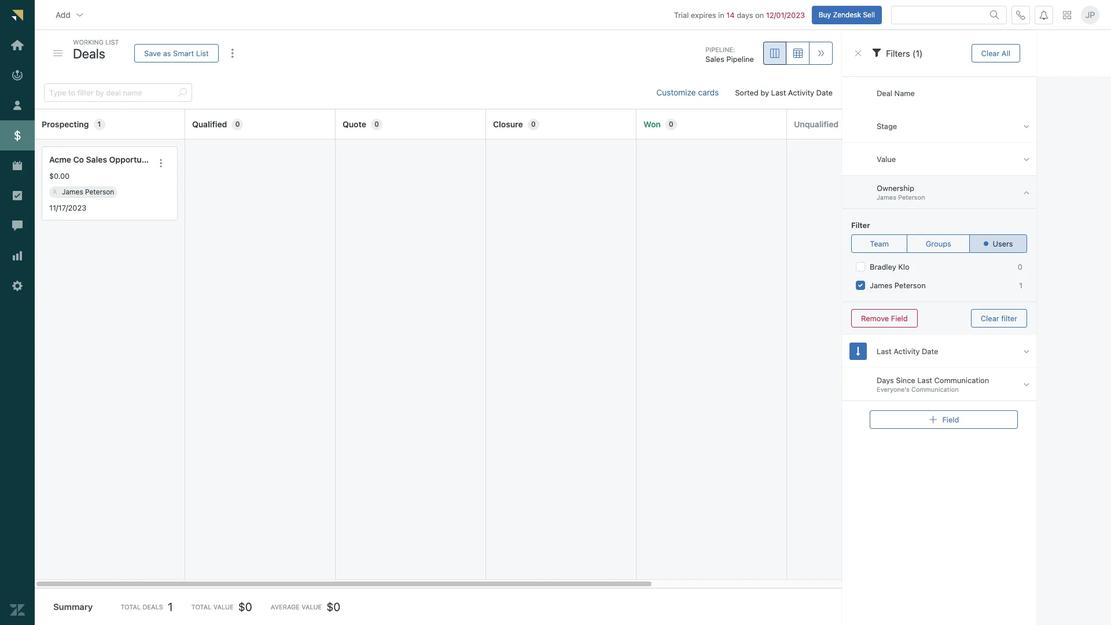 Task type: describe. For each thing, give the bounding box(es) containing it.
14
[[727, 10, 735, 19]]

peterson inside ownership james peterson
[[899, 194, 926, 201]]

filters (1)
[[887, 48, 923, 58]]

cancel image
[[854, 49, 863, 58]]

0 for closure
[[531, 120, 536, 128]]

users button
[[970, 235, 1028, 253]]

field inside field button
[[943, 415, 960, 424]]

buy
[[819, 10, 832, 19]]

sorted by last activity date
[[735, 88, 833, 97]]

acme
[[49, 155, 71, 165]]

remove field button
[[852, 309, 918, 328]]

1 vertical spatial james peterson
[[870, 281, 926, 290]]

angle down image
[[1024, 380, 1030, 389]]

working list deals
[[73, 38, 119, 61]]

value
[[877, 154, 896, 164]]

0 for quote
[[375, 120, 379, 128]]

$0 for total value $0
[[238, 600, 252, 614]]

0 for won
[[669, 120, 674, 128]]

closure
[[493, 119, 523, 129]]

james up 11/17/2023
[[62, 187, 83, 196]]

on
[[756, 10, 764, 19]]

zendesk image
[[10, 603, 25, 618]]

in
[[719, 10, 725, 19]]

(1)
[[913, 48, 923, 58]]

clear for clear all
[[982, 48, 1000, 58]]

deals inside total deals 1
[[143, 603, 163, 611]]

average value $0
[[271, 600, 341, 614]]

$0 for average value $0
[[327, 600, 341, 614]]

list inside working list deals
[[105, 38, 119, 46]]

field button
[[870, 411, 1019, 429]]

users
[[993, 239, 1014, 248]]

clear filter button
[[972, 309, 1028, 328]]

Type to filter by deal name field
[[49, 84, 173, 101]]

quote
[[343, 119, 367, 129]]

1 horizontal spatial last
[[877, 347, 892, 356]]

clear filter
[[981, 314, 1018, 323]]

$0.00
[[49, 171, 70, 181]]

won
[[644, 119, 661, 129]]

overflow vertical fill image
[[228, 49, 237, 58]]

add button
[[46, 3, 94, 26]]

zendesk products image
[[1064, 11, 1072, 19]]

buy zendesk sell button
[[812, 6, 882, 24]]

1 vertical spatial communication
[[912, 386, 959, 393]]

1 for prospecting
[[98, 120, 101, 128]]

groups button
[[908, 235, 971, 253]]

handler image
[[53, 50, 63, 56]]

name
[[895, 88, 915, 98]]

customize cards
[[657, 87, 719, 97]]

cards
[[699, 87, 719, 97]]

pipeline: sales pipeline
[[706, 46, 754, 64]]

filter inside button
[[1002, 314, 1018, 323]]

bradley klo
[[870, 262, 910, 272]]

working
[[73, 38, 104, 46]]

team
[[871, 239, 889, 248]]

0 for qualified
[[235, 120, 240, 128]]

by
[[761, 88, 770, 97]]

total for $0
[[191, 603, 212, 611]]

1 for james peterson
[[1020, 281, 1023, 290]]

save as smart list
[[144, 48, 209, 58]]

deal
[[877, 88, 893, 98]]

expires
[[691, 10, 717, 19]]

deal name
[[877, 88, 915, 98]]

stage
[[877, 121, 898, 131]]

add image
[[929, 415, 938, 424]]

ownership james peterson
[[877, 184, 926, 201]]

remove
[[862, 314, 890, 323]]

james inside ownership james peterson
[[877, 194, 897, 201]]

opportunity
[[109, 155, 156, 165]]

clear all button
[[972, 44, 1021, 63]]

field inside the remove field button
[[892, 314, 908, 323]]

last for since
[[918, 376, 933, 385]]

smart
[[173, 48, 194, 58]]

trial
[[674, 10, 689, 19]]

list inside save as smart list button
[[196, 48, 209, 58]]

1 vertical spatial activity
[[894, 347, 920, 356]]



Task type: vqa. For each thing, say whether or not it's contained in the screenshot.
the 'Peterson' inside 'Ownership James Peterson'
yes



Task type: locate. For each thing, give the bounding box(es) containing it.
1 vertical spatial sales
[[86, 155, 107, 165]]

total deals 1
[[121, 600, 173, 614]]

total inside total deals 1
[[121, 603, 141, 611]]

1 horizontal spatial sales
[[706, 55, 725, 64]]

1 vertical spatial date
[[922, 347, 939, 356]]

zendesk
[[833, 10, 862, 19]]

date
[[817, 88, 833, 97], [922, 347, 939, 356]]

value inside total value $0
[[213, 603, 234, 611]]

save
[[144, 48, 161, 58]]

0 vertical spatial angle down image
[[1024, 121, 1030, 131]]

0 horizontal spatial sales
[[86, 155, 107, 165]]

0 horizontal spatial date
[[817, 88, 833, 97]]

0 horizontal spatial filter
[[852, 221, 871, 230]]

jp button
[[1082, 6, 1100, 24]]

1 $0 from the left
[[238, 600, 252, 614]]

search image down the smart
[[178, 88, 187, 97]]

ownership
[[877, 184, 915, 193]]

11/17/2023
[[49, 203, 86, 212]]

0 vertical spatial last
[[772, 88, 787, 97]]

0 horizontal spatial james peterson
[[62, 187, 114, 196]]

filter fill image
[[873, 48, 882, 57]]

total right total deals 1
[[191, 603, 212, 611]]

2 vertical spatial 1
[[168, 600, 173, 614]]

2 vertical spatial last
[[918, 376, 933, 385]]

team button
[[852, 235, 908, 253]]

0 vertical spatial james peterson
[[62, 187, 114, 196]]

prospecting
[[42, 119, 89, 129]]

1 value from the left
[[213, 603, 234, 611]]

last
[[772, 88, 787, 97], [877, 347, 892, 356], [918, 376, 933, 385]]

customize
[[657, 87, 696, 97]]

1 horizontal spatial activity
[[894, 347, 920, 356]]

field
[[892, 314, 908, 323], [943, 415, 960, 424]]

clear for clear filter
[[981, 314, 1000, 323]]

0 vertical spatial sales
[[706, 55, 725, 64]]

angle down image for stage
[[1024, 121, 1030, 131]]

deals
[[73, 45, 105, 61], [143, 603, 163, 611]]

1 horizontal spatial james peterson
[[870, 281, 926, 290]]

save as smart list button
[[134, 44, 219, 63]]

long arrow down image
[[857, 347, 861, 356]]

communication up field button on the bottom right of the page
[[935, 376, 990, 385]]

0 horizontal spatial activity
[[789, 88, 815, 97]]

unqualified
[[794, 119, 839, 129]]

0 vertical spatial field
[[892, 314, 908, 323]]

1 vertical spatial deals
[[143, 603, 163, 611]]

communication
[[935, 376, 990, 385], [912, 386, 959, 393]]

last right by
[[772, 88, 787, 97]]

remove field
[[862, 314, 908, 323]]

bell image
[[1040, 10, 1049, 19]]

activity
[[789, 88, 815, 97], [894, 347, 920, 356]]

last for by
[[772, 88, 787, 97]]

pipeline:
[[706, 46, 736, 53]]

1 horizontal spatial filter
[[1002, 314, 1018, 323]]

0 horizontal spatial total
[[121, 603, 141, 611]]

co
[[73, 155, 84, 165]]

0 horizontal spatial 1
[[98, 120, 101, 128]]

1 total from the left
[[121, 603, 141, 611]]

jp
[[1086, 10, 1096, 20]]

total for 1
[[121, 603, 141, 611]]

0 horizontal spatial deals
[[73, 45, 105, 61]]

last activity date
[[877, 347, 939, 356]]

0 vertical spatial deals
[[73, 45, 105, 61]]

1 horizontal spatial 1
[[168, 600, 173, 614]]

1 vertical spatial search image
[[178, 88, 187, 97]]

total value $0
[[191, 600, 252, 614]]

2 total from the left
[[191, 603, 212, 611]]

1 vertical spatial clear
[[981, 314, 1000, 323]]

sales
[[706, 55, 725, 64], [86, 155, 107, 165]]

james down bradley
[[870, 281, 893, 290]]

sell
[[864, 10, 876, 19]]

0 down users button on the top
[[1018, 262, 1023, 272]]

$0 left average
[[238, 600, 252, 614]]

sales inside acme co sales opportunity link
[[86, 155, 107, 165]]

0 vertical spatial list
[[105, 38, 119, 46]]

filter
[[852, 221, 871, 230], [1002, 314, 1018, 323]]

sales inside pipeline: sales pipeline
[[706, 55, 725, 64]]

value
[[213, 603, 234, 611], [302, 603, 322, 611]]

list right working on the top left of page
[[105, 38, 119, 46]]

last right since
[[918, 376, 933, 385]]

field right 'add' icon in the right bottom of the page
[[943, 415, 960, 424]]

12/01/2023
[[766, 10, 805, 19]]

2 horizontal spatial 1
[[1020, 281, 1023, 290]]

angle down image for value
[[1024, 154, 1030, 164]]

2 vertical spatial angle down image
[[1024, 347, 1030, 356]]

days
[[737, 10, 754, 19]]

add
[[56, 10, 71, 19]]

1 horizontal spatial $0
[[327, 600, 341, 614]]

summary
[[53, 602, 93, 612]]

0 vertical spatial activity
[[789, 88, 815, 97]]

1 horizontal spatial search image
[[991, 10, 1000, 19]]

search image
[[991, 10, 1000, 19], [178, 88, 187, 97]]

angle down image
[[1024, 121, 1030, 131], [1024, 154, 1030, 164], [1024, 347, 1030, 356]]

2 angle down image from the top
[[1024, 154, 1030, 164]]

pipeline
[[727, 55, 754, 64]]

since
[[897, 376, 916, 385]]

1 left total value $0
[[168, 600, 173, 614]]

total
[[121, 603, 141, 611], [191, 603, 212, 611]]

2 $0 from the left
[[327, 600, 341, 614]]

groups
[[926, 239, 952, 248]]

average
[[271, 603, 300, 611]]

acme co sales opportunity
[[49, 155, 156, 165]]

value inside average value $0
[[302, 603, 322, 611]]

0 right closure in the top of the page
[[531, 120, 536, 128]]

1 vertical spatial list
[[196, 48, 209, 58]]

sales right co
[[86, 155, 107, 165]]

as
[[163, 48, 171, 58]]

date up unqualified
[[817, 88, 833, 97]]

list right the smart
[[196, 48, 209, 58]]

0 vertical spatial clear
[[982, 48, 1000, 58]]

0 right quote
[[375, 120, 379, 128]]

date up the days since last communication everyone's communication
[[922, 347, 939, 356]]

last inside the days since last communication everyone's communication
[[918, 376, 933, 385]]

0 right won
[[669, 120, 674, 128]]

days since last communication everyone's communication
[[877, 376, 990, 393]]

chevron down image
[[75, 10, 84, 19]]

0 horizontal spatial $0
[[238, 600, 252, 614]]

$0 right average
[[327, 600, 341, 614]]

angle up image
[[1024, 187, 1030, 197]]

0 horizontal spatial search image
[[178, 88, 187, 97]]

1 angle down image from the top
[[1024, 121, 1030, 131]]

buy zendesk sell
[[819, 10, 876, 19]]

0 vertical spatial date
[[817, 88, 833, 97]]

$0
[[238, 600, 252, 614], [327, 600, 341, 614]]

peterson down ownership
[[899, 194, 926, 201]]

sorted
[[735, 88, 759, 97]]

communication up 'add' icon in the right bottom of the page
[[912, 386, 959, 393]]

1 horizontal spatial list
[[196, 48, 209, 58]]

peterson
[[85, 187, 114, 196], [899, 194, 926, 201], [895, 281, 926, 290]]

acme co sales opportunity link
[[49, 154, 156, 166]]

value for average value $0
[[302, 603, 322, 611]]

0 vertical spatial search image
[[991, 10, 1000, 19]]

total right summary
[[121, 603, 141, 611]]

calls image
[[1017, 10, 1026, 19]]

clear
[[982, 48, 1000, 58], [981, 314, 1000, 323]]

1 up clear filter button
[[1020, 281, 1023, 290]]

1 vertical spatial field
[[943, 415, 960, 424]]

james
[[62, 187, 83, 196], [877, 194, 897, 201], [870, 281, 893, 290]]

activity up unqualified
[[789, 88, 815, 97]]

0 for bradley klo
[[1018, 262, 1023, 272]]

filters
[[887, 48, 911, 58]]

0 vertical spatial 1
[[98, 120, 101, 128]]

james down ownership
[[877, 194, 897, 201]]

0 right qualified
[[235, 120, 240, 128]]

1 horizontal spatial deals
[[143, 603, 163, 611]]

1 vertical spatial 1
[[1020, 281, 1023, 290]]

1 vertical spatial filter
[[1002, 314, 1018, 323]]

3 angle down image from the top
[[1024, 347, 1030, 356]]

2 value from the left
[[302, 603, 322, 611]]

peterson down acme co sales opportunity link
[[85, 187, 114, 196]]

0 horizontal spatial value
[[213, 603, 234, 611]]

1 horizontal spatial value
[[302, 603, 322, 611]]

qualified
[[192, 119, 227, 129]]

customize cards button
[[647, 81, 729, 104]]

clear all
[[982, 48, 1011, 58]]

1 horizontal spatial field
[[943, 415, 960, 424]]

1 vertical spatial last
[[877, 347, 892, 356]]

0
[[235, 120, 240, 128], [375, 120, 379, 128], [531, 120, 536, 128], [669, 120, 674, 128], [1018, 262, 1023, 272]]

0 horizontal spatial field
[[892, 314, 908, 323]]

trial expires in 14 days on 12/01/2023
[[674, 10, 805, 19]]

everyone's
[[877, 386, 910, 393]]

0 horizontal spatial list
[[105, 38, 119, 46]]

days
[[877, 376, 894, 385]]

2 horizontal spatial last
[[918, 376, 933, 385]]

0 horizontal spatial last
[[772, 88, 787, 97]]

list
[[105, 38, 119, 46], [196, 48, 209, 58]]

all
[[1002, 48, 1011, 58]]

1
[[98, 120, 101, 128], [1020, 281, 1023, 290], [168, 600, 173, 614]]

search image left calls icon
[[991, 10, 1000, 19]]

james peterson up 11/17/2023
[[62, 187, 114, 196]]

bradley
[[870, 262, 897, 272]]

0 vertical spatial filter
[[852, 221, 871, 230]]

james peterson down klo
[[870, 281, 926, 290]]

1 down type to filter by deal name field
[[98, 120, 101, 128]]

sales down pipeline:
[[706, 55, 725, 64]]

1 vertical spatial angle down image
[[1024, 154, 1030, 164]]

field right remove
[[892, 314, 908, 323]]

activity up since
[[894, 347, 920, 356]]

value for total value $0
[[213, 603, 234, 611]]

last right the long arrow down image
[[877, 347, 892, 356]]

klo
[[899, 262, 910, 272]]

james peterson
[[62, 187, 114, 196], [870, 281, 926, 290]]

1 horizontal spatial total
[[191, 603, 212, 611]]

contacts image
[[53, 190, 57, 194]]

total inside total value $0
[[191, 603, 212, 611]]

1 horizontal spatial date
[[922, 347, 939, 356]]

deals inside working list deals
[[73, 45, 105, 61]]

0 vertical spatial communication
[[935, 376, 990, 385]]

peterson down klo
[[895, 281, 926, 290]]



